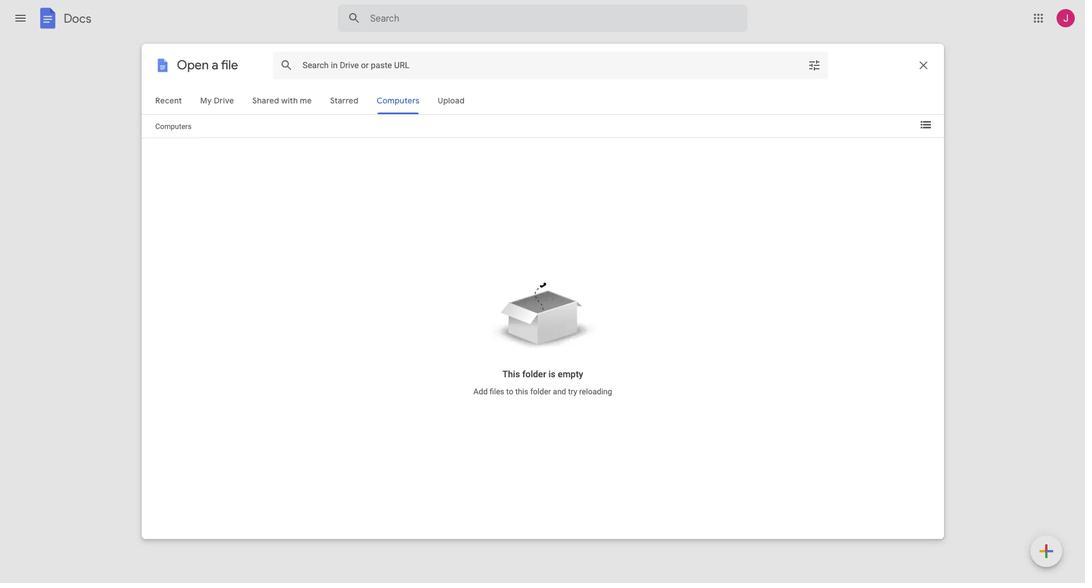 Task type: describe. For each thing, give the bounding box(es) containing it.
me option inside 'previous 7 days' list box
[[208, 312, 854, 584]]

business letter option
[[208, 0, 874, 584]]

1 me option from the top
[[208, 0, 854, 584]]

untitled document google docs element
[[250, 321, 541, 332]]

business letter
[[251, 115, 308, 125]]

option inside "earlier" list box
[[208, 441, 251, 584]]

owned by me element for me "option" inside 'previous 7 days' list box
[[548, 321, 647, 332]]

0 vertical spatial me
[[714, 48, 725, 58]]

letter
[[287, 115, 308, 125]]

by
[[703, 48, 712, 58]]

monthly
[[292, 86, 323, 96]]

owned by me element for second me "option" from the bottom
[[548, 292, 647, 304]]

techlokka
[[251, 86, 290, 96]]

today for techlokka monthly newsletter google docs 5 follow ups element
[[220, 54, 243, 64]]

modified
[[667, 48, 701, 58]]

search image
[[343, 7, 366, 30]]

me for me "option" inside 'previous 7 days' list box
[[548, 322, 560, 331]]

techlokka monthly newsletter
[[251, 86, 367, 96]]

newsletter
[[325, 86, 367, 96]]



Task type: vqa. For each thing, say whether or not it's contained in the screenshot.
text box on the top
no



Task type: locate. For each thing, give the bounding box(es) containing it.
me option
[[208, 0, 854, 584], [208, 312, 854, 584]]

2 owned by me element from the top
[[548, 321, 647, 332]]

docs link
[[36, 7, 91, 32]]

last
[[649, 48, 665, 58]]

business
[[251, 115, 285, 125]]

create new document image
[[1031, 536, 1063, 570]]

1 vertical spatial me
[[548, 293, 560, 302]]

2 me option from the top
[[208, 312, 854, 584]]

None search field
[[338, 5, 748, 32]]

me
[[714, 48, 725, 58], [548, 293, 560, 302], [548, 322, 560, 331]]

earlier list box
[[208, 405, 854, 584]]

1 today from the top
[[220, 50, 246, 61]]

previous 7 days list box
[[208, 0, 874, 584]]

2 today from the top
[[220, 54, 243, 64]]

option
[[208, 0, 874, 584], [208, 0, 874, 584], [208, 0, 874, 584], [208, 0, 854, 584], [208, 441, 251, 584]]

me for second me "option" from the bottom
[[548, 293, 560, 302]]

today heading
[[211, 36, 515, 73]]

techlokka monthly newsletter option
[[208, 0, 874, 584]]

0 vertical spatial owned by me element
[[548, 292, 647, 304]]

techlokka monthly newsletter google docs 5 follow ups element
[[250, 84, 541, 98]]

owned by me element
[[548, 292, 647, 304], [548, 321, 647, 332]]

last modified by me
[[649, 48, 725, 58]]

docs
[[64, 11, 91, 26]]

list box containing techlokka monthly newsletter
[[208, 0, 874, 584]]

1 vertical spatial owned by me element
[[548, 321, 647, 332]]

today
[[220, 50, 246, 61], [220, 54, 243, 64]]

today for list box containing techlokka monthly newsletter
[[220, 50, 246, 61]]

list box
[[208, 0, 874, 584]]

1 owned by me element from the top
[[548, 292, 647, 304]]

2 vertical spatial me
[[548, 322, 560, 331]]

today inside heading
[[220, 50, 246, 61]]



